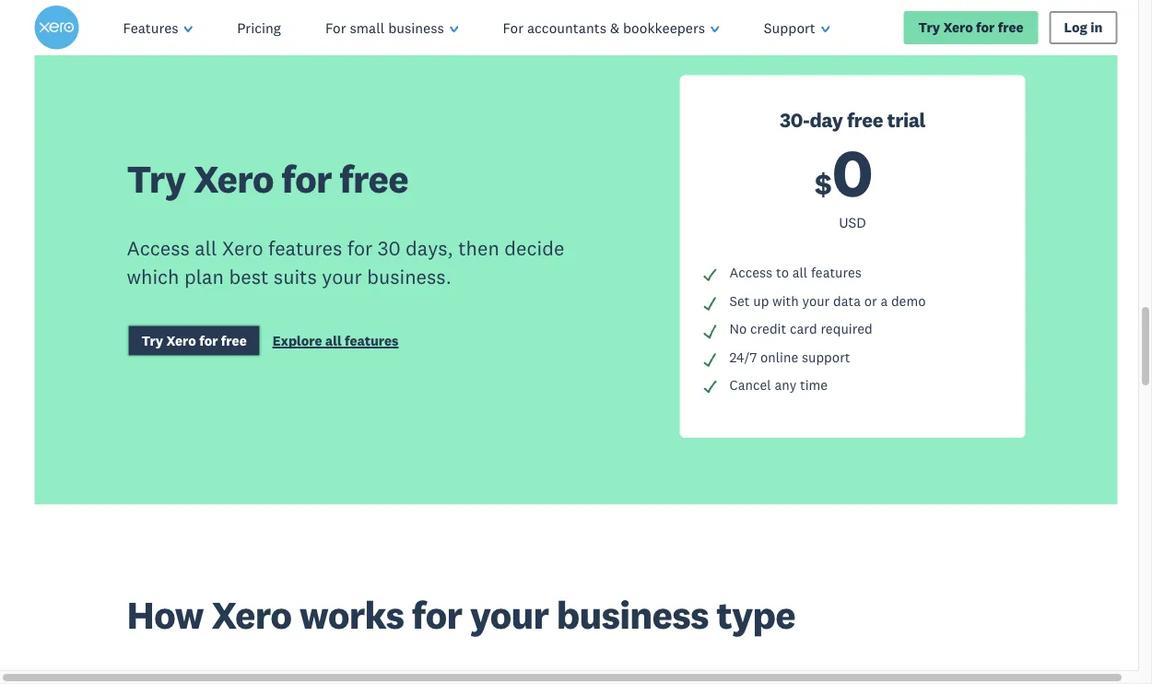 Task type: locate. For each thing, give the bounding box(es) containing it.
plan
[[184, 264, 224, 289]]

with
[[773, 292, 799, 309]]

0 horizontal spatial business
[[388, 18, 444, 36]]

0 horizontal spatial features
[[268, 235, 342, 261]]

log in
[[1065, 19, 1103, 36]]

1 vertical spatial all
[[793, 264, 808, 281]]

business
[[388, 18, 444, 36], [557, 591, 709, 639]]

xero inside the access all xero features for 30 days, then decide which plan best suits your business.
[[222, 235, 263, 261]]

0
[[832, 131, 873, 214]]

2 vertical spatial features
[[345, 332, 399, 349]]

1 vertical spatial try
[[127, 154, 186, 202]]

day
[[810, 107, 843, 132]]

for inside dropdown button
[[503, 18, 524, 36]]

2 included image from the top
[[702, 323, 719, 340]]

included image for access to all features
[[702, 267, 719, 284]]

access to all features
[[730, 264, 862, 281]]

for
[[977, 19, 995, 36], [282, 154, 332, 202], [347, 235, 373, 261], [199, 332, 218, 349], [412, 591, 462, 639]]

cancel any time
[[730, 376, 828, 394]]

features down business.
[[345, 332, 399, 349]]

1 vertical spatial your
[[803, 292, 830, 309]]

2 vertical spatial included image
[[702, 379, 719, 396]]

xero
[[944, 19, 973, 36], [194, 154, 274, 202], [222, 235, 263, 261], [166, 332, 196, 349], [212, 591, 292, 639]]

0 horizontal spatial access
[[127, 235, 190, 261]]

30-day free trial
[[780, 107, 926, 132]]

all for features
[[325, 332, 342, 349]]

for left accountants
[[503, 18, 524, 36]]

2 vertical spatial try
[[142, 332, 163, 349]]

free left explore
[[221, 332, 247, 349]]

how
[[127, 591, 204, 639]]

features inside the access all xero features for 30 days, then decide which plan best suits your business.
[[268, 235, 342, 261]]

2 horizontal spatial all
[[793, 264, 808, 281]]

free left log
[[998, 19, 1024, 36]]

0 vertical spatial business
[[388, 18, 444, 36]]

1 horizontal spatial business
[[557, 591, 709, 639]]

0 vertical spatial your
[[322, 264, 362, 289]]

included image left no
[[702, 323, 719, 340]]

all inside the access all xero features for 30 days, then decide which plan best suits your business.
[[195, 235, 217, 261]]

required
[[821, 320, 873, 337]]

0 vertical spatial included image
[[702, 295, 719, 312]]

credit
[[751, 320, 787, 337]]

features up suits
[[268, 235, 342, 261]]

for accountants & bookkeepers button
[[481, 0, 742, 55]]

access
[[127, 235, 190, 261], [730, 264, 773, 281]]

0 vertical spatial access
[[127, 235, 190, 261]]

included image
[[702, 267, 719, 284], [702, 323, 719, 340], [702, 379, 719, 396]]

access for access to all features
[[730, 264, 773, 281]]

all right "to"
[[793, 264, 808, 281]]

all up plan
[[195, 235, 217, 261]]

0 vertical spatial try
[[919, 19, 941, 36]]

2 for from the left
[[503, 18, 524, 36]]

try
[[919, 19, 941, 36], [127, 154, 186, 202], [142, 332, 163, 349]]

explore all features
[[273, 332, 399, 349]]

access up which
[[127, 235, 190, 261]]

all for xero
[[195, 235, 217, 261]]

features
[[268, 235, 342, 261], [811, 264, 862, 281], [345, 332, 399, 349]]

1 horizontal spatial all
[[325, 332, 342, 349]]

included image left "24/7"
[[702, 351, 719, 368]]

1 for from the left
[[325, 18, 346, 36]]

included image
[[702, 295, 719, 312], [702, 351, 719, 368]]

0 vertical spatial all
[[195, 235, 217, 261]]

xero homepage image
[[35, 6, 79, 50]]

access inside the access all xero features for 30 days, then decide which plan best suits your business.
[[127, 235, 190, 261]]

0 vertical spatial included image
[[702, 267, 719, 284]]

0 vertical spatial features
[[268, 235, 342, 261]]

all right explore
[[325, 332, 342, 349]]

features up set up with your data or a demo at the right top of page
[[811, 264, 862, 281]]

try for explore all features
[[142, 332, 163, 349]]

1 vertical spatial features
[[811, 264, 862, 281]]

1 included image from the top
[[702, 267, 719, 284]]

free
[[998, 19, 1024, 36], [847, 107, 883, 132], [340, 154, 408, 202], [221, 332, 247, 349]]

no
[[730, 320, 747, 337]]

try for log in
[[919, 19, 941, 36]]

2 horizontal spatial your
[[803, 292, 830, 309]]

usd
[[839, 214, 867, 232]]

which
[[127, 264, 179, 289]]

try xero for free link for explore all features
[[127, 324, 262, 357]]

time
[[800, 376, 828, 394]]

for left small
[[325, 18, 346, 36]]

2 horizontal spatial features
[[811, 264, 862, 281]]

2 included image from the top
[[702, 351, 719, 368]]

free up 30
[[340, 154, 408, 202]]

included image left "cancel"
[[702, 379, 719, 396]]

for
[[325, 18, 346, 36], [503, 18, 524, 36]]

how xero works for your business type
[[127, 591, 796, 639]]

0 horizontal spatial try xero for free link
[[127, 324, 262, 357]]

1 vertical spatial access
[[730, 264, 773, 281]]

try xero for free for log in
[[919, 19, 1024, 36]]

1 horizontal spatial your
[[470, 591, 549, 639]]

2 vertical spatial your
[[470, 591, 549, 639]]

1 included image from the top
[[702, 295, 719, 312]]

1 horizontal spatial for
[[503, 18, 524, 36]]

1 vertical spatial try xero for free link
[[127, 324, 262, 357]]

included image left set
[[702, 295, 719, 312]]

included image for cancel any time
[[702, 379, 719, 396]]

or
[[865, 292, 877, 309]]

1 vertical spatial try xero for free
[[127, 154, 408, 202]]

0 vertical spatial try xero for free
[[919, 19, 1024, 36]]

included image left "to"
[[702, 267, 719, 284]]

small
[[350, 18, 385, 36]]

access up 'up'
[[730, 264, 773, 281]]

for inside the access all xero features for 30 days, then decide which plan best suits your business.
[[347, 235, 373, 261]]

try xero for free
[[919, 19, 1024, 36], [127, 154, 408, 202], [142, 332, 247, 349]]

trial
[[887, 107, 926, 132]]

0 horizontal spatial your
[[322, 264, 362, 289]]

1 vertical spatial business
[[557, 591, 709, 639]]

for accountants & bookkeepers
[[503, 18, 706, 36]]

pricing link
[[215, 0, 303, 55]]

0 vertical spatial try xero for free link
[[904, 11, 1039, 44]]

all
[[195, 235, 217, 261], [793, 264, 808, 281], [325, 332, 342, 349]]

set up with your data or a demo
[[730, 292, 926, 309]]

1 horizontal spatial features
[[345, 332, 399, 349]]

1 vertical spatial included image
[[702, 351, 719, 368]]

0 horizontal spatial all
[[195, 235, 217, 261]]

accountants
[[527, 18, 607, 36]]

$
[[815, 166, 832, 203]]

1 horizontal spatial access
[[730, 264, 773, 281]]

2 vertical spatial all
[[325, 332, 342, 349]]

0 horizontal spatial for
[[325, 18, 346, 36]]

for for for small business
[[325, 18, 346, 36]]

for inside dropdown button
[[325, 18, 346, 36]]

your
[[322, 264, 362, 289], [803, 292, 830, 309], [470, 591, 549, 639]]

included image for set up with your data or a demo
[[702, 295, 719, 312]]

demo
[[892, 292, 926, 309]]

3 included image from the top
[[702, 379, 719, 396]]

try xero for free link
[[904, 11, 1039, 44], [127, 324, 262, 357]]

1 vertical spatial included image
[[702, 323, 719, 340]]

1 horizontal spatial try xero for free link
[[904, 11, 1039, 44]]

2 vertical spatial try xero for free
[[142, 332, 247, 349]]



Task type: vqa. For each thing, say whether or not it's contained in the screenshot.
bottom Included image
yes



Task type: describe. For each thing, give the bounding box(es) containing it.
free right day
[[847, 107, 883, 132]]

24/7 online support
[[730, 348, 851, 365]]

data
[[833, 292, 861, 309]]

features for xero
[[268, 235, 342, 261]]

$ 0
[[815, 131, 873, 214]]

access all xero features for 30 days, then decide which plan best suits your business.
[[127, 235, 565, 289]]

your inside the access all xero features for 30 days, then decide which plan best suits your business.
[[322, 264, 362, 289]]

30
[[378, 235, 401, 261]]

type
[[717, 591, 796, 639]]

&
[[610, 18, 620, 36]]

access for access all xero features for 30 days, then decide which plan best suits your business.
[[127, 235, 190, 261]]

log
[[1065, 19, 1088, 36]]

features for all
[[811, 264, 862, 281]]

works
[[300, 591, 404, 639]]

no credit card required
[[730, 320, 873, 337]]

for for for accountants & bookkeepers
[[503, 18, 524, 36]]

24/7
[[730, 348, 757, 365]]

for small business button
[[303, 0, 481, 55]]

included image for no credit card required
[[702, 323, 719, 340]]

set
[[730, 292, 750, 309]]

features
[[123, 18, 179, 36]]

card
[[790, 320, 818, 337]]

best
[[229, 264, 269, 289]]

in
[[1091, 19, 1103, 36]]

features button
[[101, 0, 215, 55]]

support button
[[742, 0, 852, 55]]

included image for 24/7 online support
[[702, 351, 719, 368]]

explore all features link
[[273, 332, 399, 352]]

business.
[[367, 264, 452, 289]]

any
[[775, 376, 797, 394]]

for small business
[[325, 18, 444, 36]]

to
[[776, 264, 789, 281]]

support
[[802, 348, 851, 365]]

log in link
[[1050, 11, 1118, 44]]

cancel
[[730, 376, 771, 394]]

decide
[[505, 235, 565, 261]]

online
[[761, 348, 799, 365]]

business inside dropdown button
[[388, 18, 444, 36]]

explore
[[273, 332, 322, 349]]

a
[[881, 292, 888, 309]]

try xero for free link for log in
[[904, 11, 1039, 44]]

days,
[[406, 235, 453, 261]]

then
[[458, 235, 500, 261]]

support
[[764, 18, 816, 36]]

pricing
[[237, 18, 281, 36]]

suits
[[274, 264, 317, 289]]

try xero for free for explore all features
[[142, 332, 247, 349]]

up
[[754, 292, 769, 309]]

bookkeepers
[[623, 18, 706, 36]]

30-
[[780, 107, 810, 132]]



